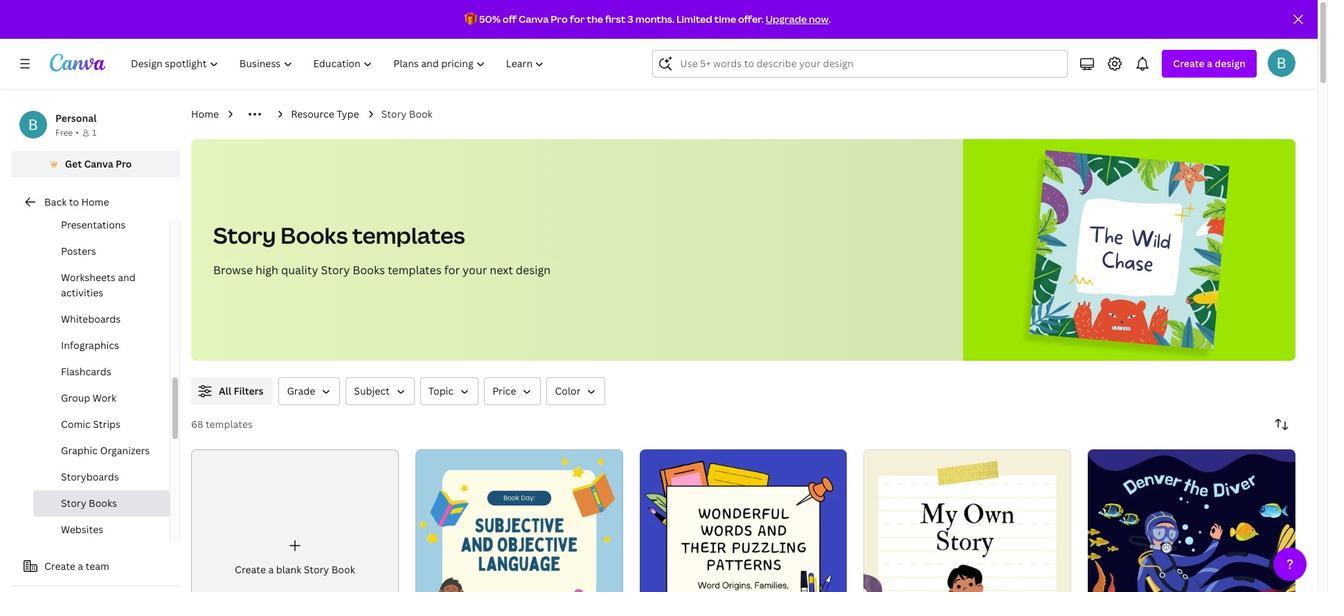 Task type: vqa. For each thing, say whether or not it's contained in the screenshot.
Grade 10
no



Task type: locate. For each thing, give the bounding box(es) containing it.
design right next
[[516, 263, 551, 278]]

templates
[[352, 220, 465, 250], [388, 263, 442, 278], [206, 418, 253, 431]]

canva right off
[[519, 12, 549, 26]]

story up websites
[[61, 497, 86, 510]]

templates right 68
[[206, 418, 253, 431]]

design left brad klo image
[[1215, 57, 1246, 70]]

group work link
[[33, 385, 170, 412]]

browse high quality story books templates for your next design
[[213, 263, 551, 278]]

top level navigation element
[[122, 50, 557, 78]]

1 horizontal spatial books
[[281, 220, 348, 250]]

create
[[1174, 57, 1205, 70], [44, 560, 75, 573], [235, 563, 266, 576]]

infographics link
[[33, 333, 170, 359]]

1 horizontal spatial design
[[1215, 57, 1246, 70]]

0 vertical spatial home
[[191, 107, 219, 121]]

0 horizontal spatial book
[[332, 563, 355, 576]]

1 vertical spatial canva
[[84, 157, 113, 170]]

create for create a team
[[44, 560, 75, 573]]

design
[[1215, 57, 1246, 70], [516, 263, 551, 278]]

None search field
[[653, 50, 1069, 78]]

1 vertical spatial pro
[[116, 157, 132, 170]]

1 horizontal spatial pro
[[551, 12, 568, 26]]

comic strips
[[61, 418, 121, 431]]

for left your
[[444, 263, 460, 278]]

•
[[76, 127, 79, 139]]

color button
[[547, 378, 606, 405]]

templates up browse high quality story books templates for your next design on the top left
[[352, 220, 465, 250]]

high
[[256, 263, 278, 278]]

🎁
[[465, 12, 477, 26]]

free
[[55, 127, 73, 139]]

1 vertical spatial for
[[444, 263, 460, 278]]

0 vertical spatial design
[[1215, 57, 1246, 70]]

1 vertical spatial home
[[81, 195, 109, 209]]

create for create a blank story book
[[235, 563, 266, 576]]

canva right get at the top of page
[[84, 157, 113, 170]]

books down storyboards link
[[89, 497, 117, 510]]

story right 'type'
[[381, 107, 407, 121]]

next
[[490, 263, 513, 278]]

pro
[[551, 12, 568, 26], [116, 157, 132, 170]]

create inside button
[[44, 560, 75, 573]]

books
[[281, 220, 348, 250], [353, 263, 385, 278], [89, 497, 117, 510]]

pro left the
[[551, 12, 568, 26]]

Sort by button
[[1269, 411, 1296, 439]]

0 horizontal spatial pro
[[116, 157, 132, 170]]

elements of a story activity story book in cream green bright and colorful collage style image
[[864, 450, 1072, 592]]

1 horizontal spatial canva
[[519, 12, 549, 26]]

1 vertical spatial design
[[516, 263, 551, 278]]

a inside button
[[78, 560, 83, 573]]

organizers
[[100, 444, 150, 457]]

2 vertical spatial books
[[89, 497, 117, 510]]

create a team button
[[11, 553, 180, 581]]

1 horizontal spatial for
[[570, 12, 585, 26]]

2 horizontal spatial books
[[353, 263, 385, 278]]

story for story books
[[61, 497, 86, 510]]

free •
[[55, 127, 79, 139]]

books up quality
[[281, 220, 348, 250]]

story right blank
[[304, 563, 329, 576]]

0 horizontal spatial canva
[[84, 157, 113, 170]]

graphic organizers link
[[33, 438, 170, 464]]

canva inside button
[[84, 157, 113, 170]]

0 horizontal spatial a
[[78, 560, 83, 573]]

home
[[191, 107, 219, 121], [81, 195, 109, 209]]

all filters
[[219, 385, 264, 398]]

months.
[[636, 12, 675, 26]]

books down story books templates
[[353, 263, 385, 278]]

resource
[[291, 107, 335, 121]]

Search search field
[[681, 51, 1060, 77]]

upgrade
[[766, 12, 807, 26]]

1 horizontal spatial create
[[235, 563, 266, 576]]

book
[[409, 107, 433, 121], [332, 563, 355, 576]]

create inside dropdown button
[[1174, 57, 1205, 70]]

0 horizontal spatial create
[[44, 560, 75, 573]]

the
[[587, 12, 604, 26]]

price button
[[484, 378, 541, 405]]

back
[[44, 195, 67, 209]]

worksheets and activities
[[61, 271, 136, 299]]

2 horizontal spatial create
[[1174, 57, 1205, 70]]

group
[[61, 391, 90, 405]]

0 horizontal spatial home
[[81, 195, 109, 209]]

0 horizontal spatial for
[[444, 263, 460, 278]]

story
[[381, 107, 407, 121], [213, 220, 276, 250], [321, 263, 350, 278], [61, 497, 86, 510], [304, 563, 329, 576]]

back to home link
[[11, 188, 180, 216]]

0 vertical spatial books
[[281, 220, 348, 250]]

story down story books templates
[[321, 263, 350, 278]]

topic
[[429, 385, 454, 398]]

presentations
[[61, 218, 126, 231]]

story for story book
[[381, 107, 407, 121]]

home link
[[191, 107, 219, 122]]

story up browse
[[213, 220, 276, 250]]

for left the
[[570, 12, 585, 26]]

1 vertical spatial book
[[332, 563, 355, 576]]

pro up back to home link
[[116, 157, 132, 170]]

storyboards link
[[33, 464, 170, 490]]

2 horizontal spatial a
[[1208, 57, 1213, 70]]

activities
[[61, 286, 103, 299]]

exploring word origins story book in blue white simple lined style image
[[640, 450, 848, 592]]

for
[[570, 12, 585, 26], [444, 263, 460, 278]]

50%
[[479, 12, 501, 26]]

filters
[[234, 385, 264, 398]]

1 horizontal spatial book
[[409, 107, 433, 121]]

a for design
[[1208, 57, 1213, 70]]

canva
[[519, 12, 549, 26], [84, 157, 113, 170]]

a inside dropdown button
[[1208, 57, 1213, 70]]

subject
[[354, 385, 390, 398]]

design inside dropdown button
[[1215, 57, 1246, 70]]

templates left your
[[388, 263, 442, 278]]

create a blank story book link
[[191, 450, 399, 592]]

0 horizontal spatial books
[[89, 497, 117, 510]]

1 horizontal spatial a
[[268, 563, 274, 576]]

comic strips link
[[33, 412, 170, 438]]

brad klo image
[[1269, 49, 1296, 77]]



Task type: describe. For each thing, give the bounding box(es) containing it.
whiteboards
[[61, 312, 121, 326]]

group work
[[61, 391, 116, 405]]

color
[[555, 385, 581, 398]]

resource type
[[291, 107, 359, 121]]

books for story books templates
[[281, 220, 348, 250]]

posters
[[61, 245, 96, 258]]

all filters button
[[191, 378, 273, 405]]

your
[[463, 263, 487, 278]]

infographics
[[61, 339, 119, 352]]

0 horizontal spatial design
[[516, 263, 551, 278]]

graphic
[[61, 444, 98, 457]]

story for story books templates
[[213, 220, 276, 250]]

get
[[65, 157, 82, 170]]

whiteboards link
[[33, 306, 170, 333]]

0 vertical spatial pro
[[551, 12, 568, 26]]

back to home
[[44, 195, 109, 209]]

work
[[93, 391, 116, 405]]

grade
[[287, 385, 315, 398]]

1 horizontal spatial home
[[191, 107, 219, 121]]

upgrade now button
[[766, 12, 829, 26]]

worksheets
[[61, 271, 116, 284]]

get canva pro
[[65, 157, 132, 170]]

worksheets and activities link
[[33, 265, 170, 306]]

time
[[715, 12, 737, 26]]

story book
[[381, 107, 433, 121]]

all
[[219, 385, 231, 398]]

type
[[337, 107, 359, 121]]

create a design
[[1174, 57, 1246, 70]]

0 vertical spatial templates
[[352, 220, 465, 250]]

flashcards
[[61, 365, 111, 378]]

subject button
[[346, 378, 415, 405]]

posters link
[[33, 238, 170, 265]]

0 vertical spatial book
[[409, 107, 433, 121]]

2 vertical spatial templates
[[206, 418, 253, 431]]

create for create a design
[[1174, 57, 1205, 70]]

comic
[[61, 418, 91, 431]]

.
[[829, 12, 831, 26]]

topic button
[[420, 378, 479, 405]]

browse
[[213, 263, 253, 278]]

story books templates
[[213, 220, 465, 250]]

1
[[92, 127, 96, 139]]

graphic organizers
[[61, 444, 150, 457]]

create a design button
[[1163, 50, 1257, 78]]

first
[[605, 12, 626, 26]]

flashcards link
[[33, 359, 170, 385]]

quality
[[281, 263, 318, 278]]

now
[[809, 12, 829, 26]]

offer.
[[738, 12, 764, 26]]

68 templates
[[191, 418, 253, 431]]

3
[[628, 12, 634, 26]]

deep blue underwater creatures story book image
[[1089, 450, 1296, 592]]

story books
[[61, 497, 117, 510]]

presentations link
[[33, 212, 170, 238]]

🎁 50% off canva pro for the first 3 months. limited time offer. upgrade now .
[[465, 12, 831, 26]]

storyboards
[[61, 470, 119, 484]]

1 vertical spatial books
[[353, 263, 385, 278]]

books for story books
[[89, 497, 117, 510]]

1 vertical spatial templates
[[388, 263, 442, 278]]

grade button
[[279, 378, 340, 405]]

websites
[[61, 523, 103, 536]]

0 vertical spatial for
[[570, 12, 585, 26]]

create a team
[[44, 560, 109, 573]]

create a blank story book
[[235, 563, 355, 576]]

a for blank
[[268, 563, 274, 576]]

to
[[69, 195, 79, 209]]

create a blank story book element
[[191, 450, 399, 592]]

pro inside the 'get canva pro' button
[[116, 157, 132, 170]]

a for team
[[78, 560, 83, 573]]

and
[[118, 271, 136, 284]]

68
[[191, 418, 203, 431]]

off
[[503, 12, 517, 26]]

team
[[86, 560, 109, 573]]

blank
[[276, 563, 302, 576]]

strips
[[93, 418, 121, 431]]

limited
[[677, 12, 713, 26]]

get canva pro button
[[11, 151, 180, 177]]

0 vertical spatial canva
[[519, 12, 549, 26]]

websites link
[[33, 517, 170, 543]]

personal
[[55, 112, 97, 125]]

price
[[493, 385, 516, 398]]



